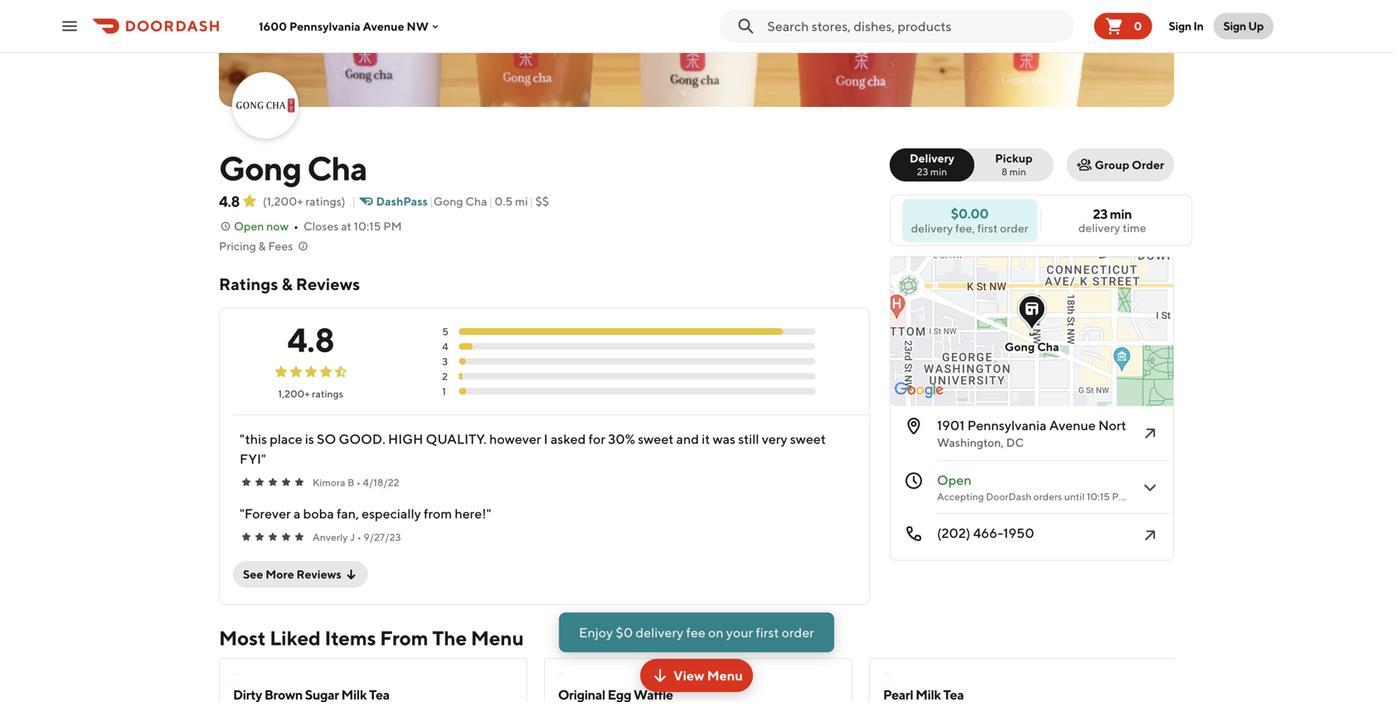 Task type: locate. For each thing, give the bounding box(es) containing it.
pm down dashpass
[[383, 219, 402, 233]]

&
[[259, 239, 266, 253], [282, 275, 293, 294]]

gong cha
[[219, 148, 367, 188], [1005, 340, 1060, 354], [1005, 340, 1060, 354]]

1 horizontal spatial menu
[[707, 668, 743, 684]]

ratings
[[312, 388, 343, 400]]

gong
[[219, 148, 301, 188], [434, 195, 463, 208], [1005, 340, 1035, 354], [1005, 340, 1035, 354]]

open for open now
[[234, 219, 264, 233]]

order methods option group
[[890, 148, 1054, 182]]

0.5
[[495, 195, 513, 208]]

0 horizontal spatial first
[[756, 625, 779, 641]]

1 horizontal spatial 23
[[1093, 206, 1108, 222]]

0 horizontal spatial pm
[[383, 219, 402, 233]]

1 vertical spatial •
[[357, 477, 361, 489]]

0 horizontal spatial pennsylvania
[[289, 19, 361, 33]]

delivery
[[1079, 221, 1121, 235], [911, 222, 953, 235], [636, 625, 684, 641]]

pennsylvania
[[289, 19, 361, 33], [968, 418, 1047, 433]]

3 | from the left
[[489, 195, 493, 208]]

(1,200+ ratings) |
[[263, 195, 356, 208]]

most liked items from the menu heading
[[219, 626, 524, 652]]

4.8 up open now
[[219, 192, 240, 210]]

1 horizontal spatial delivery
[[911, 222, 953, 235]]

0 horizontal spatial delivery
[[636, 625, 684, 641]]

pennsylvania up dc
[[968, 418, 1047, 433]]

open
[[234, 219, 264, 233], [937, 472, 972, 488]]

1 vertical spatial avenue
[[1050, 418, 1096, 433]]

group order button
[[1067, 148, 1175, 182]]

sign
[[1169, 19, 1192, 33], [1224, 19, 1247, 33]]

1 horizontal spatial &
[[282, 275, 293, 294]]

9/27/23
[[364, 532, 401, 543]]

delivery inside 23 min delivery time
[[1079, 221, 1121, 235]]

avenue left nw
[[363, 19, 404, 33]]

min inside 23 min delivery time
[[1110, 206, 1132, 222]]

0 vertical spatial 23
[[917, 166, 929, 178]]

1 horizontal spatial min
[[1010, 166, 1027, 178]]

& inside pricing & fees button
[[259, 239, 266, 253]]

& left the fees
[[259, 239, 266, 253]]

1 vertical spatial &
[[282, 275, 293, 294]]

& for pricing
[[259, 239, 266, 253]]

expand store hours image
[[1141, 478, 1161, 498]]

| up • closes at 10:15 pm
[[352, 195, 356, 208]]

see more reviews
[[243, 568, 342, 582]]

more
[[266, 568, 294, 582]]

| left 0.5
[[489, 195, 493, 208]]

open up pricing & fees
[[234, 219, 264, 233]]

sign for sign in
[[1169, 19, 1192, 33]]

• for kimora
[[357, 477, 361, 489]]

| right dashpass
[[430, 195, 434, 208]]

now
[[266, 219, 289, 233]]

min for delivery
[[931, 166, 948, 178]]

1 horizontal spatial avenue
[[1050, 418, 1096, 433]]

pm
[[383, 219, 402, 233], [1112, 491, 1128, 503]]

dashpass |
[[376, 195, 434, 208]]

sign up link
[[1214, 13, 1274, 39]]

2 horizontal spatial delivery
[[1079, 221, 1121, 235]]

sign in link
[[1159, 10, 1214, 43]]

1 horizontal spatial 10:15
[[1087, 491, 1110, 503]]

0 horizontal spatial menu
[[471, 627, 524, 650]]

0 vertical spatial &
[[259, 239, 266, 253]]

reviews down anverly
[[297, 568, 342, 582]]

0 horizontal spatial open
[[234, 219, 264, 233]]

kimora
[[313, 477, 346, 489]]

first right fee,
[[978, 222, 998, 235]]

northwest
[[1099, 418, 1163, 433]]

1 horizontal spatial 4.8
[[287, 320, 335, 360]]

sign left up
[[1224, 19, 1247, 33]]

1 horizontal spatial pennsylvania
[[968, 418, 1047, 433]]

0 horizontal spatial 10:15
[[354, 219, 381, 233]]

1 vertical spatial 23
[[1093, 206, 1108, 222]]

1 vertical spatial open
[[937, 472, 972, 488]]

min down 'delivery'
[[931, 166, 948, 178]]

powered by google image
[[895, 382, 944, 399]]

liked
[[270, 627, 321, 650]]

"
[[240, 431, 245, 447], [261, 451, 266, 467], [240, 506, 245, 522], [487, 506, 491, 522]]

2 sign from the left
[[1224, 19, 1247, 33]]

open now
[[234, 219, 289, 233]]

min inside pickup 8 min
[[1010, 166, 1027, 178]]

j
[[350, 532, 355, 543]]

1 horizontal spatial pm
[[1112, 491, 1128, 503]]

10:15 right until
[[1087, 491, 1110, 503]]

1 vertical spatial pm
[[1112, 491, 1128, 503]]

pickup
[[996, 151, 1033, 165]]

delivery left fee,
[[911, 222, 953, 235]]

0 vertical spatial order
[[1000, 222, 1029, 235]]

avenue for northwest
[[1050, 418, 1096, 433]]

none radio containing pickup
[[965, 148, 1054, 182]]

0 horizontal spatial order
[[782, 625, 815, 641]]

reviews
[[296, 275, 360, 294], [297, 568, 342, 582]]

1600 pennsylvania avenue nw
[[259, 19, 429, 33]]

1950
[[1004, 526, 1035, 541]]

items
[[325, 627, 376, 650]]

pickup 8 min
[[996, 151, 1033, 178]]

• right b
[[357, 477, 361, 489]]

anverly
[[313, 532, 348, 543]]

4.8
[[219, 192, 240, 210], [287, 320, 335, 360]]

pm left expand store hours image
[[1112, 491, 1128, 503]]

most liked items from the menu
[[219, 627, 524, 650]]

0 horizontal spatial 4.8
[[219, 192, 240, 210]]

reviews inside see more reviews button
[[297, 568, 342, 582]]

None radio
[[890, 148, 975, 182]]

1 horizontal spatial order
[[1000, 222, 1029, 235]]

1 horizontal spatial sign
[[1224, 19, 1247, 33]]

• for anverly
[[357, 532, 362, 543]]

open up accepting
[[937, 472, 972, 488]]

min right 8
[[1010, 166, 1027, 178]]

1 vertical spatial menu
[[707, 668, 743, 684]]

accepting
[[937, 491, 984, 503]]

1 vertical spatial 10:15
[[1087, 491, 1110, 503]]

2 vertical spatial •
[[357, 532, 362, 543]]

10:15 right at
[[354, 219, 381, 233]]

delivery for 23 min delivery time
[[1079, 221, 1121, 235]]

cha
[[307, 148, 367, 188], [466, 195, 487, 208], [1038, 340, 1060, 354], [1038, 340, 1060, 354]]

0 vertical spatial menu
[[471, 627, 524, 650]]

23 left the time
[[1093, 206, 1108, 222]]

sign left in
[[1169, 19, 1192, 33]]

on
[[709, 625, 724, 641]]

(1,200+
[[263, 195, 303, 208]]

open accepting doordash orders until 10:15 pm
[[937, 472, 1128, 503]]

open for open accepting doordash orders until 10:15 pm
[[937, 472, 972, 488]]

2 horizontal spatial min
[[1110, 206, 1132, 222]]

|
[[352, 195, 356, 208], [430, 195, 434, 208], [489, 195, 493, 208], [530, 195, 534, 208]]

your
[[727, 625, 753, 641]]

4/18/22
[[363, 477, 400, 489]]

order right the $0.00
[[1000, 222, 1029, 235]]

0 horizontal spatial &
[[259, 239, 266, 253]]

1 vertical spatial reviews
[[297, 568, 342, 582]]

min down group order button
[[1110, 206, 1132, 222]]

1 | from the left
[[352, 195, 356, 208]]

dashpass
[[376, 195, 428, 208]]

•
[[294, 219, 299, 233], [357, 477, 361, 489], [357, 532, 362, 543]]

menu right 'view'
[[707, 668, 743, 684]]

order
[[1000, 222, 1029, 235], [782, 625, 815, 641]]

0 vertical spatial avenue
[[363, 19, 404, 33]]

delivery right $0
[[636, 625, 684, 641]]

min inside delivery 23 min
[[931, 166, 948, 178]]

0 horizontal spatial sign
[[1169, 19, 1192, 33]]

1901
[[937, 418, 965, 433]]

avenue inside "1901 pennsylvania avenue northwest washington, dc"
[[1050, 418, 1096, 433]]

mi
[[515, 195, 528, 208]]

menu right the
[[471, 627, 524, 650]]

find restaurant in google maps image
[[1141, 424, 1161, 444]]

ratings)
[[306, 195, 346, 208]]

reviews down closes
[[296, 275, 360, 294]]

2 | from the left
[[430, 195, 434, 208]]

0 vertical spatial reviews
[[296, 275, 360, 294]]

0 vertical spatial open
[[234, 219, 264, 233]]

0 vertical spatial pm
[[383, 219, 402, 233]]

pennsylvania inside "1901 pennsylvania avenue northwest washington, dc"
[[968, 418, 1047, 433]]

open inside open accepting doordash orders until 10:15 pm
[[937, 472, 972, 488]]

pennsylvania right 1600 on the left of page
[[289, 19, 361, 33]]

0 vertical spatial first
[[978, 222, 998, 235]]

1 horizontal spatial first
[[978, 222, 998, 235]]

10:15
[[354, 219, 381, 233], [1087, 491, 1110, 503]]

1 horizontal spatial open
[[937, 472, 972, 488]]

| right mi
[[530, 195, 534, 208]]

23 min delivery time
[[1079, 206, 1147, 235]]

open menu image
[[60, 16, 80, 36]]

first right your
[[756, 625, 779, 641]]

menu
[[471, 627, 524, 650], [707, 668, 743, 684]]

avenue left "northwest"
[[1050, 418, 1096, 433]]

2
[[442, 371, 448, 382]]

nw
[[407, 19, 429, 33]]

pricing & fees
[[219, 239, 293, 253]]

& right ratings
[[282, 275, 293, 294]]

delivery for enjoy $0 delivery fee on your first order
[[636, 625, 684, 641]]

gong cha image
[[219, 0, 1175, 107], [234, 74, 297, 137]]

1600
[[259, 19, 287, 33]]

until
[[1065, 491, 1085, 503]]

map region
[[755, 147, 1179, 572]]

1 sign from the left
[[1169, 19, 1192, 33]]

0 vertical spatial pennsylvania
[[289, 19, 361, 33]]

0 horizontal spatial avenue
[[363, 19, 404, 33]]

1 vertical spatial pennsylvania
[[968, 418, 1047, 433]]

menu inside button
[[707, 668, 743, 684]]

0 horizontal spatial 23
[[917, 166, 929, 178]]

• right j
[[357, 532, 362, 543]]

b
[[348, 477, 355, 489]]

order right your
[[782, 625, 815, 641]]

first
[[978, 222, 998, 235], [756, 625, 779, 641]]

menu inside heading
[[471, 627, 524, 650]]

delivery left the time
[[1079, 221, 1121, 235]]

23 down 'delivery'
[[917, 166, 929, 178]]

see
[[243, 568, 263, 582]]

fee,
[[956, 222, 975, 235]]

4 | from the left
[[530, 195, 534, 208]]

min
[[931, 166, 948, 178], [1010, 166, 1027, 178], [1110, 206, 1132, 222]]

4.8 up 1,200+ ratings
[[287, 320, 335, 360]]

4
[[442, 341, 448, 353]]

$0
[[616, 625, 633, 641]]

the
[[432, 627, 467, 650]]

first inside $0.00 delivery fee, first order
[[978, 222, 998, 235]]

delivery
[[910, 151, 955, 165]]

466-
[[974, 526, 1004, 541]]

None radio
[[965, 148, 1054, 182]]

• right "now"
[[294, 219, 299, 233]]

0 horizontal spatial min
[[931, 166, 948, 178]]

& for ratings
[[282, 275, 293, 294]]



Task type: vqa. For each thing, say whether or not it's contained in the screenshot.
$$
yes



Task type: describe. For each thing, give the bounding box(es) containing it.
most
[[219, 627, 266, 650]]

0 vertical spatial 10:15
[[354, 219, 381, 233]]

pricing & fees button
[[219, 238, 310, 255]]

" "
[[240, 431, 266, 467]]

washington,
[[937, 436, 1004, 450]]

pennsylvania for 1600
[[289, 19, 361, 33]]

23 inside 23 min delivery time
[[1093, 206, 1108, 222]]

$0.00
[[951, 206, 989, 222]]

sign in
[[1169, 19, 1204, 33]]

up
[[1249, 19, 1264, 33]]

doordash
[[986, 491, 1032, 503]]

reviews for ratings & reviews
[[296, 275, 360, 294]]

8
[[1002, 166, 1008, 178]]

from
[[380, 627, 428, 650]]

1,200+ ratings
[[278, 388, 343, 400]]

order
[[1132, 158, 1165, 172]]

closes
[[304, 219, 339, 233]]

orders
[[1034, 491, 1063, 503]]

1
[[442, 386, 446, 397]]

anverly j • 9/27/23
[[313, 532, 401, 543]]

1,200+
[[278, 388, 310, 400]]

reviews for see more reviews
[[297, 568, 342, 582]]

sign for sign up
[[1224, 19, 1247, 33]]

10:15 inside open accepting doordash orders until 10:15 pm
[[1087, 491, 1110, 503]]

delivery inside $0.00 delivery fee, first order
[[911, 222, 953, 235]]

none radio containing delivery
[[890, 148, 975, 182]]

ratings & reviews
[[219, 275, 360, 294]]

gong cha | 0.5 mi | $$
[[434, 195, 549, 208]]

dc
[[1007, 436, 1024, 450]]

ratings
[[219, 275, 278, 294]]

sign up
[[1224, 19, 1264, 33]]

enjoy $0 delivery fee on your first order
[[579, 625, 815, 641]]

(202)
[[937, 526, 971, 541]]

group
[[1095, 158, 1130, 172]]

0 button
[[1095, 13, 1153, 39]]

enjoy
[[579, 625, 613, 641]]

1 vertical spatial first
[[756, 625, 779, 641]]

• closes at 10:15 pm
[[294, 219, 402, 233]]

fees
[[268, 239, 293, 253]]

(202) 466-1950
[[937, 526, 1035, 541]]

at
[[341, 219, 352, 233]]

group order
[[1095, 158, 1165, 172]]

1600 pennsylvania avenue nw button
[[259, 19, 442, 33]]

0 vertical spatial 4.8
[[219, 192, 240, 210]]

view
[[674, 668, 705, 684]]

kimora b • 4/18/22
[[313, 477, 400, 489]]

1 vertical spatial 4.8
[[287, 320, 335, 360]]

1901 pennsylvania avenue northwest washington, dc
[[937, 418, 1163, 450]]

expand store hours button
[[894, 314, 1171, 367]]

expand store hours image
[[1141, 330, 1161, 350]]

call restaurant image
[[1141, 526, 1161, 546]]

pricing
[[219, 239, 256, 253]]

fee
[[686, 625, 706, 641]]

delivery 23 min
[[910, 151, 955, 178]]

pennsylvania for 1901
[[968, 418, 1047, 433]]

23 inside delivery 23 min
[[917, 166, 929, 178]]

0
[[1134, 19, 1143, 33]]

in
[[1194, 19, 1204, 33]]

Store search: begin typing to search for stores available on DoorDash text field
[[768, 17, 1068, 35]]

order inside $0.00 delivery fee, first order
[[1000, 222, 1029, 235]]

0 vertical spatial •
[[294, 219, 299, 233]]

5
[[442, 326, 449, 338]]

1 vertical spatial order
[[782, 625, 815, 641]]

pm inside open accepting doordash orders until 10:15 pm
[[1112, 491, 1128, 503]]

view menu
[[674, 668, 743, 684]]

$0.00 delivery fee, first order
[[911, 206, 1029, 235]]

avenue for nw
[[363, 19, 404, 33]]

see more reviews button
[[233, 562, 368, 588]]

time
[[1123, 221, 1147, 235]]

3
[[442, 356, 448, 368]]

view menu button
[[641, 660, 753, 693]]

min for pickup
[[1010, 166, 1027, 178]]

$$
[[536, 195, 549, 208]]



